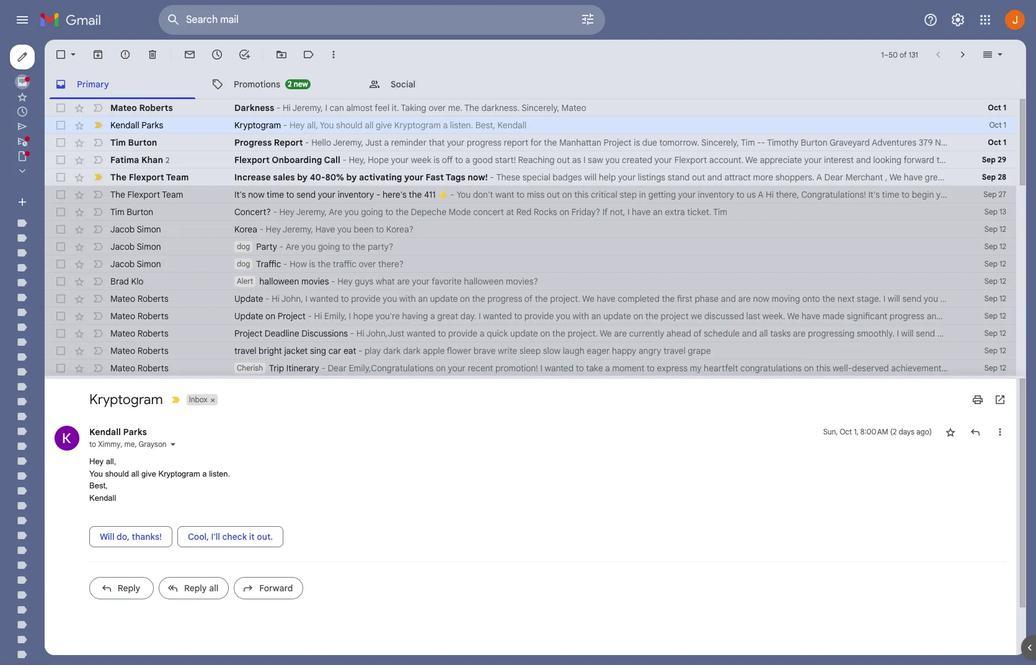 Task type: locate. For each thing, give the bounding box(es) containing it.
1 simon from the top
[[137, 224, 161, 235]]

these
[[497, 172, 521, 183]]

out right stand
[[693, 172, 706, 183]]

1 vertical spatial project.
[[568, 328, 598, 339]]

2 vertical spatial update
[[511, 328, 538, 339]]

to right been
[[376, 224, 384, 235]]

fast
[[426, 172, 444, 183]]

1 vertical spatial listen.
[[209, 469, 230, 479]]

you up best
[[938, 328, 952, 339]]

we up update on project - hi emily, i hope you're having a great day. i wanted to provide you with an update on the project we discussed last week. we have made significant progress and are on track to meet the in the top of the page
[[583, 294, 595, 305]]

the for increase sales by 40-80% by activating your fast tags now!
[[110, 172, 127, 183]]

will
[[100, 532, 114, 543]]

jacob simon for party
[[110, 241, 161, 253]]

update for progress
[[430, 294, 458, 305]]

0 vertical spatial with
[[400, 294, 416, 305]]

1 travel from the left
[[235, 346, 257, 357]]

kendall parks up ximmy
[[89, 427, 147, 438]]

1 dog from the top
[[237, 242, 250, 251]]

what
[[376, 276, 395, 287]]

, inside row
[[886, 172, 888, 183]]

2 halloween from the left
[[464, 276, 504, 287]]

rd.
[[1011, 137, 1024, 148]]

miss
[[527, 189, 545, 200]]

1 vertical spatial should
[[105, 469, 129, 479]]

None checkbox
[[55, 48, 67, 61], [55, 102, 67, 114], [55, 119, 67, 132], [55, 137, 67, 149], [55, 154, 67, 166], [55, 206, 67, 218], [55, 241, 67, 253], [55, 258, 67, 271], [55, 276, 67, 288], [55, 310, 67, 323], [55, 362, 67, 375], [55, 48, 67, 61], [55, 102, 67, 114], [55, 119, 67, 132], [55, 137, 67, 149], [55, 154, 67, 166], [55, 206, 67, 218], [55, 241, 67, 253], [55, 258, 67, 271], [55, 276, 67, 288], [55, 310, 67, 323], [55, 362, 67, 375]]

reply down will do, thanks! button
[[118, 583, 140, 595]]

1 horizontal spatial a
[[817, 172, 823, 183]]

16 row from the top
[[45, 360, 1034, 377]]

significant
[[848, 311, 888, 322]]

3 jacob from the top
[[110, 259, 135, 270]]

meet
[[1004, 311, 1024, 322]]

all inside hey all, you should all give kryptogram a listen. best, kendall
[[131, 469, 139, 479]]

we
[[746, 155, 758, 166], [890, 172, 902, 183], [583, 294, 595, 305], [788, 311, 800, 322], [600, 328, 612, 339]]

travel up cherish
[[235, 346, 257, 357]]

5 mateo roberts from the top
[[110, 346, 169, 357]]

reply inside reply all link
[[184, 583, 207, 595]]

0 vertical spatial sincerely,
[[522, 102, 560, 114]]

will do, thanks! button
[[89, 527, 172, 548]]

apple
[[423, 346, 445, 357]]

is left due
[[634, 137, 641, 148]]

to down "here's"
[[386, 207, 394, 218]]

tab list containing primary
[[45, 70, 1027, 99]]

0 vertical spatial going
[[361, 207, 383, 218]]

1 the flexport team from the top
[[110, 172, 189, 183]]

sincerely, up for at the right top
[[522, 102, 560, 114]]

burton up fatima khan 2
[[128, 137, 157, 148]]

an left extra
[[653, 207, 663, 218]]

1 horizontal spatial time
[[883, 189, 900, 200]]

None checkbox
[[55, 171, 67, 184], [55, 189, 67, 201], [55, 223, 67, 236], [55, 293, 67, 305], [55, 328, 67, 340], [55, 345, 67, 357], [55, 171, 67, 184], [55, 189, 67, 201], [55, 223, 67, 236], [55, 293, 67, 305], [55, 328, 67, 340], [55, 345, 67, 357]]

reply for reply
[[118, 583, 140, 595]]

are right what
[[397, 276, 410, 287]]

kendall up fatima
[[110, 120, 139, 131]]

0 vertical spatial report
[[504, 137, 529, 148]]

going down 'have' at the left
[[318, 241, 340, 253]]

toggle split pane mode image
[[982, 48, 995, 61]]

well-
[[833, 363, 853, 374]]

0 horizontal spatial provide
[[351, 294, 381, 305]]

8 row from the top
[[45, 221, 1017, 238]]

sep 27
[[984, 190, 1007, 199]]

mateo roberts for update on project
[[110, 311, 169, 322]]

off
[[442, 155, 453, 166]]

1 vertical spatial 2
[[166, 155, 170, 165]]

0 horizontal spatial give
[[142, 469, 156, 479]]

this up friday?
[[575, 189, 589, 200]]

support image
[[924, 12, 939, 27]]

11 row from the top
[[45, 273, 1017, 290]]

sep 12
[[985, 225, 1007, 234], [985, 242, 1007, 251], [985, 259, 1007, 269], [985, 277, 1007, 286], [985, 294, 1007, 303], [985, 312, 1007, 321], [985, 329, 1007, 338], [985, 346, 1007, 356], [985, 364, 1007, 373]]

forward
[[260, 583, 293, 595]]

tab list
[[45, 70, 1027, 99]]

progress
[[235, 137, 272, 148]]

smoothly.
[[858, 328, 895, 339]]

1 vertical spatial project
[[278, 311, 306, 322]]

i right as on the right
[[584, 155, 586, 166]]

you inside hey all, you should all give kryptogram a listen. best, kendall
[[89, 469, 103, 479]]

provide up the flower
[[448, 328, 478, 339]]

halloween right favorite
[[464, 276, 504, 287]]

i left hope
[[349, 311, 351, 322]]

it's now time to send your inventory - here's the 411
[[235, 189, 438, 200]]

all down me
[[131, 469, 139, 479]]

show details image
[[169, 441, 177, 449]]

now!
[[468, 172, 488, 183]]

dog inside dog party - are you going to the party?
[[237, 242, 250, 251]]

4 mateo roberts from the top
[[110, 328, 169, 339]]

will do, thanks!
[[100, 532, 162, 543]]

recent
[[468, 363, 494, 374]]

red
[[517, 207, 532, 218]]

great up begin
[[926, 172, 947, 183]]

1 horizontal spatial project
[[278, 311, 306, 322]]

7 row from the top
[[45, 204, 1017, 221]]

hey down ximmy
[[89, 457, 104, 467]]

0 vertical spatial great
[[926, 172, 947, 183]]

1 vertical spatial over
[[359, 259, 376, 270]]

3 mateo roberts from the top
[[110, 311, 169, 322]]

of down movies?
[[525, 294, 533, 305]]

4 12 from the top
[[1000, 277, 1007, 286]]

by left the 40-
[[297, 172, 308, 183]]

2 simon from the top
[[137, 241, 161, 253]]

we up more
[[746, 155, 758, 166]]

will left help in the right of the page
[[585, 172, 597, 183]]

roberts for project deadline discussions
[[138, 328, 169, 339]]

0 horizontal spatial 2
[[166, 155, 170, 165]]

plan
[[993, 189, 1009, 200]]

0 vertical spatial that
[[429, 137, 445, 148]]

dark up emily,congratulations
[[383, 346, 401, 357]]

1 horizontal spatial are
[[329, 207, 343, 218]]

jacob simon for traffic
[[110, 259, 161, 270]]

0 vertical spatial detailed
[[948, 294, 980, 305]]

2 mateo roberts from the top
[[110, 294, 169, 305]]

sep 29
[[983, 155, 1007, 164]]

korea - hey jeremy, have you been to korea?
[[235, 224, 414, 235]]

1 vertical spatial update
[[235, 311, 263, 322]]

mateo for update
[[110, 294, 135, 305]]

best,
[[476, 120, 496, 131], [89, 482, 108, 491]]

the flexport team for it's now time to send your inventory - here's the 411
[[110, 189, 183, 200]]

12
[[1000, 225, 1007, 234], [1000, 242, 1007, 251], [1000, 259, 1007, 269], [1000, 277, 1007, 286], [1000, 294, 1007, 303], [1000, 312, 1007, 321], [1000, 329, 1007, 338], [1000, 346, 1007, 356], [1000, 364, 1007, 373]]

you're
[[376, 311, 400, 322]]

forward
[[904, 155, 935, 166]]

3 simon from the top
[[137, 259, 161, 270]]

is left off
[[434, 155, 440, 166]]

1 vertical spatial going
[[318, 241, 340, 253]]

sleep
[[520, 346, 541, 357]]

2 row from the top
[[45, 117, 1017, 134]]

with up laugh at the bottom right of page
[[573, 311, 590, 322]]

1 jacob simon from the top
[[110, 224, 161, 235]]

wanted down the movies
[[310, 294, 339, 305]]

0 horizontal spatial dark
[[383, 346, 401, 357]]

time down merchant
[[883, 189, 900, 200]]

2 inside tab
[[288, 79, 292, 88]]

hi down hope
[[357, 328, 365, 339]]

update for update - hi john, i wanted to provide you with an update on the progress of the project. we have completed the first phase and are now moving onto the next stage. i will send you a detailed report by the e
[[235, 294, 263, 305]]

2 the flexport team from the top
[[110, 189, 183, 200]]

dog inside the dog traffic - how is the traffic over there?
[[237, 259, 250, 269]]

to down angry
[[647, 363, 655, 374]]

2 vertical spatial provide
[[448, 328, 478, 339]]

mateo for darkness
[[110, 102, 137, 114]]

1 reply from the left
[[118, 583, 140, 595]]

jacob for traffic
[[110, 259, 135, 270]]

reply inside reply link
[[118, 583, 140, 595]]

depeche
[[411, 207, 447, 218]]

0 vertical spatial jacob
[[110, 224, 135, 235]]

we down looking
[[890, 172, 902, 183]]

over left me.
[[429, 102, 446, 114]]

1 vertical spatial dear
[[328, 363, 347, 374]]

update down favorite
[[430, 294, 458, 305]]

concert? - hey jeremy, are you going to the depeche mode concert at red rocks on friday? if not, i have an extra ticket. tim
[[235, 207, 728, 218]]

None search field
[[159, 5, 606, 35]]

friday?
[[572, 207, 601, 218]]

1 sep 12 from the top
[[985, 225, 1007, 234]]

0 horizontal spatial time
[[267, 189, 284, 200]]

row containing fatima khan
[[45, 151, 1037, 169]]

tim up fatima
[[110, 137, 126, 148]]

hi left john,
[[272, 294, 280, 305]]

2 jacob simon from the top
[[110, 241, 161, 253]]

burton
[[128, 137, 157, 148], [802, 137, 828, 148], [127, 207, 153, 218]]

help
[[599, 172, 616, 183]]

0 vertical spatial of
[[900, 50, 907, 59]]

3 sep 12 from the top
[[985, 259, 1007, 269]]

9 12 from the top
[[1000, 364, 1007, 373]]

1 horizontal spatial with
[[573, 311, 590, 322]]

older image
[[958, 48, 970, 61]]

brad klo
[[110, 276, 144, 287]]

dog up alert
[[237, 259, 250, 269]]

0 vertical spatial team
[[166, 172, 189, 183]]

oct inside cell
[[840, 428, 853, 437]]

an up eager
[[592, 311, 602, 322]]

10 row from the top
[[45, 256, 1017, 273]]

1 horizontal spatial 2
[[288, 79, 292, 88]]

play
[[365, 346, 381, 357]]

0 horizontal spatial are
[[286, 241, 299, 253]]

all down the i'll
[[209, 583, 219, 595]]

1 vertical spatial sincerely,
[[702, 137, 740, 148]]

8 sep 12 from the top
[[985, 346, 1007, 356]]

reply all
[[184, 583, 219, 595]]

2 vertical spatial will
[[902, 328, 914, 339]]

primary
[[77, 79, 109, 90]]

8 12 from the top
[[1000, 346, 1007, 356]]

roberts for update on project
[[138, 311, 169, 322]]

1 vertical spatial oct 1
[[990, 120, 1007, 130]]

are
[[329, 207, 343, 218], [286, 241, 299, 253]]

report spam image
[[119, 48, 132, 61]]

0 vertical spatial the flexport team
[[110, 172, 189, 183]]

tomorrow.
[[660, 137, 700, 148]]

1 horizontal spatial sincerely,
[[702, 137, 740, 148]]

hey inside hey all, you should all give kryptogram a listen. best, kendall
[[89, 457, 104, 467]]

0 vertical spatial you
[[320, 120, 334, 131]]

day.
[[461, 311, 477, 322]]

1 vertical spatial jacob
[[110, 241, 135, 253]]

kendall parks up fatima khan 2
[[110, 120, 163, 131]]

reaching
[[519, 155, 555, 166]]

mateo for travel bright jacket sing car eat
[[110, 346, 135, 357]]

0 vertical spatial over
[[429, 102, 446, 114]]

1 dark from the left
[[383, 346, 401, 357]]

jeremy, down 'new'
[[293, 102, 323, 114]]

1 vertical spatial jacob simon
[[110, 241, 161, 253]]

send
[[297, 189, 316, 200], [903, 294, 922, 305], [917, 328, 936, 339]]

on up slow
[[541, 328, 551, 339]]

2 horizontal spatial of
[[900, 50, 907, 59]]

labels image
[[303, 48, 315, 61]]

update up sleep
[[511, 328, 538, 339]]

critical
[[591, 189, 618, 200]]

1 vertical spatial you
[[457, 189, 471, 200]]

e
[[1036, 294, 1037, 305]]

the up currently
[[646, 311, 659, 322]]

social tab
[[359, 70, 515, 99]]

your down stand
[[679, 189, 696, 200]]

guys
[[355, 276, 374, 287]]

primary tab
[[45, 70, 200, 99]]

0 horizontal spatial you
[[89, 469, 103, 479]]

1 update from the top
[[235, 294, 263, 305]]

6 12 from the top
[[1000, 312, 1007, 321]]

2 update from the top
[[235, 311, 263, 322]]

1 vertical spatial an
[[418, 294, 428, 305]]

3 12 from the top
[[1000, 259, 1007, 269]]

gmail image
[[40, 7, 107, 32]]

time
[[267, 189, 284, 200], [883, 189, 900, 200]]

your
[[447, 137, 465, 148], [391, 155, 409, 166], [655, 155, 673, 166], [805, 155, 823, 166], [405, 172, 424, 183], [619, 172, 636, 183], [318, 189, 336, 200], [679, 189, 696, 200], [937, 189, 955, 200], [412, 276, 430, 287], [448, 363, 466, 374]]

0 horizontal spatial should
[[105, 469, 129, 479]]

best, down ximmy
[[89, 482, 108, 491]]

sep 13
[[985, 207, 1007, 217]]

2 vertical spatial the
[[110, 189, 125, 200]]

last
[[747, 311, 761, 322]]

row
[[45, 99, 1017, 117], [45, 117, 1017, 134], [45, 134, 1037, 151], [45, 151, 1037, 169], [45, 169, 1037, 186], [45, 186, 1037, 204], [45, 204, 1017, 221], [45, 221, 1017, 238], [45, 238, 1017, 256], [45, 256, 1017, 273], [45, 273, 1017, 290], [45, 290, 1037, 308], [45, 308, 1037, 325], [45, 325, 1037, 343], [45, 343, 1017, 360], [45, 360, 1034, 377]]

0 horizontal spatial halloween
[[260, 276, 299, 287]]

good up now!
[[473, 155, 493, 166]]

you up been
[[345, 207, 359, 218]]

1 it's from the left
[[235, 189, 246, 200]]

shipping
[[957, 189, 990, 200]]

the flexport team for increase sales by 40-80% by activating your fast tags now!
[[110, 172, 189, 183]]

to left miss at right
[[517, 189, 525, 200]]

1 vertical spatial all,
[[106, 457, 116, 467]]

oct 1 for darkness - hi jeremy, i can almost feel it. taking over me. the darkness. sincerely, mateo
[[989, 103, 1007, 112]]

team for increase sales by 40-80% by activating your fast tags now!
[[166, 172, 189, 183]]

1 mateo roberts from the top
[[110, 102, 173, 114]]

merchant
[[846, 172, 884, 183]]

3 jacob simon from the top
[[110, 259, 161, 270]]

jeremy,
[[293, 102, 323, 114], [333, 137, 364, 148], [296, 207, 327, 218], [283, 224, 313, 235]]

2 tim burton from the top
[[110, 207, 153, 218]]

dog for traffic
[[237, 259, 250, 269]]

2
[[288, 79, 292, 88], [166, 155, 170, 165]]

1 horizontal spatial give
[[376, 120, 392, 131]]

sun, oct 1, 8:00 am (2 days ago)
[[824, 428, 933, 437]]

2 travel from the left
[[664, 346, 686, 357]]

hey for hey all, you should all give kryptogram a listen. best, kendall
[[290, 120, 305, 131]]

time down sales
[[267, 189, 284, 200]]

2 vertical spatial jacob simon
[[110, 259, 161, 270]]

1 horizontal spatial reply
[[184, 583, 207, 595]]

of down we
[[694, 328, 702, 339]]

1 horizontal spatial all,
[[307, 120, 318, 131]]

increase
[[235, 172, 271, 183]]

2 horizontal spatial provide
[[525, 311, 554, 322]]

0 vertical spatial 2
[[288, 79, 292, 88]]

to
[[456, 155, 464, 166], [937, 155, 945, 166], [286, 189, 294, 200], [517, 189, 525, 200], [737, 189, 745, 200], [902, 189, 910, 200], [386, 207, 394, 218], [376, 224, 384, 235], [342, 241, 350, 253], [341, 294, 349, 305], [515, 311, 523, 322], [994, 311, 1002, 322], [438, 328, 446, 339], [576, 363, 584, 374], [647, 363, 655, 374], [89, 440, 96, 449]]

0 horizontal spatial good
[[473, 155, 493, 166]]

kendall down darkness. at the top of the page
[[498, 120, 527, 131]]

out
[[557, 155, 570, 166], [693, 172, 706, 183], [547, 189, 560, 200]]

1 vertical spatial that
[[1023, 189, 1037, 200]]

advanced search options image
[[576, 7, 601, 32]]

2 dog from the top
[[237, 259, 250, 269]]

on left well-
[[805, 363, 815, 374]]

5 sep 12 from the top
[[985, 294, 1007, 303]]

0 vertical spatial jacob simon
[[110, 224, 161, 235]]

0 horizontal spatial is
[[309, 259, 316, 270]]

parks inside row
[[142, 120, 163, 131]]

2 jacob from the top
[[110, 241, 135, 253]]

going
[[361, 207, 383, 218], [318, 241, 340, 253]]

the left "411"
[[409, 189, 422, 200]]

2 12 from the top
[[1000, 242, 1007, 251]]

0 vertical spatial dog
[[237, 242, 250, 251]]

0 horizontal spatial update
[[430, 294, 458, 305]]

of
[[900, 50, 907, 59], [525, 294, 533, 305], [694, 328, 702, 339]]

2 vertical spatial of
[[694, 328, 702, 339]]

now up concert?
[[248, 189, 265, 200]]

simon for traffic
[[137, 259, 161, 270]]

1 horizontal spatial dark
[[403, 346, 421, 357]]

by
[[297, 172, 308, 183], [347, 172, 357, 183], [1009, 294, 1019, 305], [1023, 328, 1032, 339]]

4 row from the top
[[45, 151, 1037, 169]]

1 vertical spatial progress
[[488, 294, 523, 305]]

start!
[[496, 155, 516, 166]]

darkness - hi jeremy, i can almost feel it. taking over me. the darkness. sincerely, mateo
[[235, 102, 587, 114]]

1 good from the left
[[473, 155, 493, 166]]

snooze image
[[211, 48, 223, 61]]

ahead
[[667, 328, 692, 339]]

0 horizontal spatial a
[[758, 189, 764, 200]]

progressing
[[809, 328, 855, 339]]

halloween down traffic
[[260, 276, 299, 287]]

more
[[754, 172, 774, 183]]

send down the 40-
[[297, 189, 316, 200]]

all,
[[307, 120, 318, 131], [106, 457, 116, 467]]

navigation
[[0, 40, 149, 666]]

parks up khan
[[142, 120, 163, 131]]

1 horizontal spatial best,
[[476, 120, 496, 131]]

0 horizontal spatial with
[[400, 294, 416, 305]]

1 vertical spatial will
[[889, 294, 901, 305]]

to left the take
[[576, 363, 584, 374]]

2 reply from the left
[[184, 583, 207, 595]]

0 vertical spatial oct 1
[[989, 103, 1007, 112]]

kryptogram down show details icon
[[159, 469, 200, 479]]

begin
[[913, 189, 935, 200]]

6 sep 12 from the top
[[985, 312, 1007, 321]]

provide down guys
[[351, 294, 381, 305]]

main menu image
[[15, 12, 30, 27]]

project up 'bright'
[[235, 328, 263, 339]]

15 row from the top
[[45, 343, 1017, 360]]

1 tim burton from the top
[[110, 137, 157, 148]]

kendall
[[110, 120, 139, 131], [498, 120, 527, 131], [89, 427, 121, 438], [89, 494, 116, 503]]

reply all link
[[159, 578, 229, 600]]

emily,
[[325, 311, 347, 322]]

now up 'last'
[[754, 294, 770, 305]]

john,just
[[366, 328, 405, 339]]

1 vertical spatial team
[[162, 189, 183, 200]]

check
[[222, 532, 247, 543]]

kryptogram inside hey all, you should all give kryptogram a listen. best, kendall
[[159, 469, 200, 479]]

call
[[324, 155, 341, 166]]

more image
[[328, 48, 340, 61]]

at
[[507, 207, 514, 218]]

great
[[926, 172, 947, 183], [438, 311, 459, 322]]

1 vertical spatial the
[[110, 172, 127, 183]]

with up having
[[400, 294, 416, 305]]

4 sep 12 from the top
[[985, 277, 1007, 286]]

mateo roberts for travel bright jacket sing car eat
[[110, 346, 169, 357]]

2 vertical spatial simon
[[137, 259, 161, 270]]

roberts
[[139, 102, 173, 114], [138, 294, 169, 305], [138, 311, 169, 322], [138, 328, 169, 339], [138, 346, 169, 357], [138, 363, 169, 374]]

project deadline discussions - hi john,just wanted to provide a quick update on the project. we are currently ahead of schedule and all tasks are progressing smoothly. i will send you a detailed report by t
[[235, 328, 1037, 339]]

1 vertical spatial give
[[142, 469, 156, 479]]

that right so
[[1023, 189, 1037, 200]]

0 vertical spatial this
[[575, 189, 589, 200]]

you've
[[978, 172, 1003, 183]]

and left track
[[928, 311, 942, 322]]

dog down korea
[[237, 242, 250, 251]]



Task type: vqa. For each thing, say whether or not it's contained in the screenshot.


Task type: describe. For each thing, give the bounding box(es) containing it.
12 row from the top
[[45, 290, 1037, 308]]

2 vertical spatial progress
[[890, 311, 925, 322]]

5 12 from the top
[[1000, 294, 1007, 303]]

you right saw
[[606, 155, 620, 166]]

2 vertical spatial is
[[309, 259, 316, 270]]

darkness
[[235, 102, 274, 114]]

hey all, you should all give kryptogram a listen. best, kendall
[[89, 457, 230, 503]]

i right stage.
[[884, 294, 886, 305]]

1 horizontal spatial you
[[320, 120, 334, 131]]

your up off
[[447, 137, 465, 148]]

your down news
[[937, 189, 955, 200]]

14 row from the top
[[45, 325, 1037, 343]]

add to tasks image
[[238, 48, 251, 61]]

forward link
[[234, 578, 304, 600]]

to up emily,
[[341, 294, 349, 305]]

manhattan
[[560, 137, 602, 148]]

have left completed in the top of the page
[[597, 294, 616, 305]]

2 time from the left
[[883, 189, 900, 200]]

tim right ticket.
[[714, 207, 728, 218]]

roberts for travel bright jacket sing car eat
[[138, 346, 169, 357]]

0 vertical spatial progress
[[467, 137, 502, 148]]

mateo roberts for darkness
[[110, 102, 173, 114]]

to left "meet"
[[994, 311, 1002, 322]]

kendall inside hey all, you should all give kryptogram a listen. best, kendall
[[89, 494, 116, 503]]

give inside hey all, you should all give kryptogram a listen. best, kendall
[[142, 469, 156, 479]]

simon for party
[[137, 241, 161, 253]]

0 horizontal spatial that
[[429, 137, 445, 148]]

tim down fatima
[[110, 207, 125, 218]]

0 vertical spatial an
[[653, 207, 663, 218]]

Search mail text field
[[186, 14, 546, 26]]

2 vertical spatial report
[[996, 328, 1020, 339]]

row containing kendall parks
[[45, 117, 1017, 134]]

1 inventory from the left
[[338, 189, 374, 200]]

a inside hey all, you should all give kryptogram a listen. best, kendall
[[203, 469, 207, 479]]

all, inside hey all, you should all give kryptogram a listen. best, kendall
[[106, 457, 116, 467]]

on up 'day.'
[[460, 294, 470, 305]]

0 horizontal spatial ,
[[121, 440, 123, 449]]

1 row from the top
[[45, 99, 1017, 117]]

timothy
[[768, 137, 799, 148]]

step
[[620, 189, 637, 200]]

0 vertical spatial best,
[[476, 120, 496, 131]]

burton up interest
[[802, 137, 828, 148]]

move to image
[[276, 48, 288, 61]]

1 halloween from the left
[[260, 276, 299, 287]]

burton for progress report - hello jeremy, just a reminder that your progress report for the manhattan project is due tomorrow. sincerely, tim -- timothy burton graveyard adventures 379 national cemetery rd. flo
[[128, 137, 157, 148]]

mateo roberts for project deadline discussions
[[110, 328, 169, 339]]

2 inside fatima khan 2
[[166, 155, 170, 165]]

0 vertical spatial the
[[465, 102, 480, 114]]

the right "meet"
[[1027, 311, 1037, 322]]

slow
[[543, 346, 561, 357]]

graveyard
[[830, 137, 871, 148]]

0 horizontal spatial an
[[418, 294, 428, 305]]

to up apple
[[438, 328, 446, 339]]

9 sep 12 from the top
[[985, 364, 1007, 373]]

2 inventory from the left
[[699, 189, 735, 200]]

want
[[496, 189, 515, 200]]

hi left there,
[[766, 189, 774, 200]]

0 horizontal spatial great
[[438, 311, 459, 322]]

progress report - hello jeremy, just a reminder that your progress report for the manhattan project is due tomorrow. sincerely, tim -- timothy burton graveyard adventures 379 national cemetery rd. flo
[[235, 137, 1037, 148]]

write
[[498, 346, 518, 357]]

7 12 from the top
[[1000, 329, 1007, 338]]

1 horizontal spatial should
[[336, 120, 363, 131]]

0 horizontal spatial of
[[525, 294, 533, 305]]

2 vertical spatial oct 1
[[989, 138, 1007, 147]]

reply link
[[89, 578, 154, 600]]

happy
[[612, 346, 637, 357]]

⚡ image
[[438, 190, 449, 201]]

bright
[[259, 346, 282, 357]]

2 sep 12 from the top
[[985, 242, 1007, 251]]

congratulations
[[741, 363, 802, 374]]

mateo for project deadline discussions
[[110, 328, 135, 339]]

1 vertical spatial send
[[903, 294, 922, 305]]

party
[[256, 241, 277, 253]]

0 vertical spatial is
[[634, 137, 641, 148]]

Not starred checkbox
[[945, 426, 958, 439]]

korea?
[[387, 224, 414, 235]]

kryptogram down darkness
[[235, 120, 281, 131]]

0 vertical spatial a
[[817, 172, 823, 183]]

and up the discussed
[[722, 294, 737, 305]]

9 row from the top
[[45, 238, 1017, 256]]

first
[[677, 294, 693, 305]]

40-
[[310, 172, 326, 183]]

reminder
[[391, 137, 427, 148]]

your down reminder on the left
[[391, 155, 409, 166]]

promotions, 2 new messages, tab
[[202, 70, 358, 99]]

looking
[[874, 155, 902, 166]]

mateo roberts for update
[[110, 294, 169, 305]]

to left begin
[[902, 189, 910, 200]]

1 vertical spatial parks
[[123, 427, 147, 438]]

account.
[[710, 155, 744, 166]]

sun, oct 1, 8:00 am (2 days ago) cell
[[824, 426, 933, 439]]

on down completed in the top of the page
[[634, 311, 644, 322]]

the left next
[[823, 294, 836, 305]]

if
[[603, 207, 608, 218]]

6 row from the top
[[45, 186, 1037, 204]]

ximmy
[[98, 440, 121, 449]]

you up laugh at the bottom right of page
[[557, 311, 571, 322]]

0 vertical spatial project.
[[551, 294, 581, 305]]

1 horizontal spatial provide
[[448, 328, 478, 339]]

burton for concert? - hey jeremy, are you going to the depeche mode concert at red rocks on friday? if not, i have an extra ticket. tim
[[127, 207, 153, 218]]

i right smoothly.
[[898, 328, 900, 339]]

interest
[[825, 155, 855, 166]]

tim up the account.
[[742, 137, 756, 148]]

cool, i'll check it out.
[[188, 532, 273, 543]]

1 vertical spatial update
[[604, 311, 632, 322]]

deserved
[[853, 363, 890, 374]]

1 time from the left
[[267, 189, 284, 200]]

schedule
[[704, 328, 740, 339]]

kryptogram up to ximmy , me , grayson at the bottom
[[89, 392, 163, 408]]

1 vertical spatial a
[[758, 189, 764, 200]]

roberts for update
[[138, 294, 169, 305]]

2 vertical spatial project
[[235, 328, 263, 339]]

to up traffic
[[342, 241, 350, 253]]

the down been
[[353, 241, 366, 253]]

archive image
[[92, 48, 104, 61]]

hey for hey jeremy, are you going to the depeche mode concert at red rocks on friday? if not, i have an extra ticket. tim
[[280, 207, 295, 218]]

you up how
[[302, 241, 316, 253]]

jacob for party
[[110, 241, 135, 253]]

0 vertical spatial dear
[[825, 172, 844, 183]]

tim burton for progress report
[[110, 137, 157, 148]]

the down movies?
[[535, 294, 548, 305]]

oct 1 for kryptogram - hey all, you should all give kryptogram a listen. best, kendall
[[990, 120, 1007, 130]]

should inside hey all, you should all give kryptogram a listen. best, kendall
[[105, 469, 129, 479]]

by up "meet"
[[1009, 294, 1019, 305]]

1 horizontal spatial listen.
[[450, 120, 474, 131]]

attract
[[725, 172, 751, 183]]

1 vertical spatial kendall parks
[[89, 427, 147, 438]]

are right tasks
[[794, 328, 806, 339]]

roberts for darkness
[[139, 102, 173, 114]]

1 horizontal spatial is
[[434, 155, 440, 166]]

out.
[[257, 532, 273, 543]]

1 horizontal spatial great
[[926, 172, 947, 183]]

news
[[949, 172, 969, 183]]

dog party - are you going to the party?
[[237, 241, 394, 253]]

moving
[[772, 294, 801, 305]]

2 horizontal spatial project
[[604, 137, 632, 148]]

have down forward
[[905, 172, 923, 183]]

i'll
[[211, 532, 220, 543]]

klo
[[131, 276, 144, 287]]

trip
[[269, 363, 284, 374]]

0 horizontal spatial going
[[318, 241, 340, 253]]

flexport down tomorrow.
[[675, 155, 708, 166]]

tim burton for concert?
[[110, 207, 153, 218]]

0 horizontal spatial now
[[248, 189, 265, 200]]

the left first
[[662, 294, 675, 305]]

jeremy, for are
[[296, 207, 327, 218]]

for
[[531, 137, 542, 148]]

1 horizontal spatial now
[[754, 294, 770, 305]]

take
[[587, 363, 604, 374]]

on right rocks
[[560, 207, 570, 218]]

cool,
[[188, 532, 209, 543]]

success
[[1005, 172, 1037, 183]]

reply for reply all
[[184, 583, 207, 595]]

1 12 from the top
[[1000, 225, 1007, 234]]

you up the you're
[[383, 294, 397, 305]]

discussed
[[705, 311, 745, 322]]

1 horizontal spatial ,
[[135, 440, 137, 449]]

2 it's from the left
[[869, 189, 881, 200]]

kendall up ximmy
[[89, 427, 121, 438]]

khan
[[141, 154, 163, 165]]

0 vertical spatial out
[[557, 155, 570, 166]]

6 mateo roberts from the top
[[110, 363, 169, 374]]

team for it's now time to send your inventory - here's the 411
[[162, 189, 183, 200]]

update on project - hi emily, i hope you're having a great day. i wanted to provide you with an update on the project we discussed last week. we have made significant progress and are on track to meet the
[[235, 311, 1037, 322]]

we down 'moving'
[[788, 311, 800, 322]]

the right for at the right top
[[544, 137, 557, 148]]

and down the account.
[[708, 172, 723, 183]]

3 row from the top
[[45, 134, 1037, 151]]

update - hi john, i wanted to provide you with an update on the progress of the project. we have completed the first phase and are now moving onto the next stage. i will send you a detailed report by the e
[[235, 294, 1037, 305]]

2 dark from the left
[[403, 346, 421, 357]]

50
[[889, 50, 899, 59]]

2 vertical spatial send
[[917, 328, 936, 339]]

0 horizontal spatial over
[[359, 259, 376, 270]]

tab list inside kryptogram main content
[[45, 70, 1027, 99]]

hope
[[368, 155, 389, 166]]

best, inside hey all, you should all give kryptogram a listen. best, kendall
[[89, 482, 108, 491]]

by right 80%
[[347, 172, 357, 183]]

i right 'day.'
[[479, 311, 481, 322]]

all left tasks
[[760, 328, 769, 339]]

2 new
[[288, 79, 308, 88]]

your down 80%
[[318, 189, 336, 200]]

korea
[[235, 224, 258, 235]]

wanted down having
[[407, 328, 436, 339]]

your down week
[[405, 172, 424, 183]]

have down onto
[[802, 311, 821, 322]]

update for update on project - hi emily, i hope you're having a great day. i wanted to provide you with an update on the project we discussed last week. we have made significant progress and are on track to meet the
[[235, 311, 263, 322]]

your up shoppers.
[[805, 155, 823, 166]]

2 horizontal spatial will
[[902, 328, 914, 339]]

flexport down fatima khan 2
[[128, 189, 160, 200]]

on up the deadline
[[266, 311, 276, 322]]

by left the t
[[1023, 328, 1032, 339]]

project
[[661, 311, 689, 322]]

wanted down slow
[[545, 363, 574, 374]]

to down movies?
[[515, 311, 523, 322]]

flo
[[1026, 137, 1037, 148]]

flexport onboarding call - hey, hope your week is off to a good start! reaching out as i saw you created your flexport account. we appreciate your interest and looking forward to seeing if we're a good f
[[235, 155, 1037, 166]]

1 horizontal spatial an
[[592, 311, 602, 322]]

inbox
[[189, 395, 208, 405]]

rocks
[[534, 207, 558, 218]]

we
[[691, 311, 703, 322]]

thanks!
[[132, 532, 162, 543]]

0 vertical spatial kendall parks
[[110, 120, 163, 131]]

i right john,
[[306, 294, 308, 305]]

13 row from the top
[[45, 308, 1037, 325]]

how
[[290, 259, 307, 270]]

1 jacob from the top
[[110, 224, 135, 235]]

0 vertical spatial send
[[297, 189, 316, 200]]

the up 'korea?'
[[396, 207, 409, 218]]

your up listings
[[655, 155, 673, 166]]

search mail image
[[163, 9, 185, 31]]

on down apple
[[436, 363, 446, 374]]

7 sep 12 from the top
[[985, 329, 1007, 338]]

1 vertical spatial detailed
[[962, 328, 994, 339]]

mateo for update on project
[[110, 311, 135, 322]]

the up 'day.'
[[473, 294, 486, 305]]

are up 'last'
[[739, 294, 751, 305]]

the left the e
[[1021, 294, 1034, 305]]

your left favorite
[[412, 276, 430, 287]]

mode
[[449, 207, 471, 218]]

my
[[691, 363, 702, 374]]

so
[[1012, 189, 1021, 200]]

1 vertical spatial this
[[817, 363, 831, 374]]

mark as unread image
[[184, 48, 196, 61]]

dog traffic - how is the traffic over there?
[[237, 259, 404, 270]]

hey for hey jeremy, have you been to korea?
[[266, 224, 281, 235]]

it
[[249, 532, 255, 543]]

and down 'last'
[[743, 328, 758, 339]]

best
[[947, 363, 965, 374]]

and up merchant
[[857, 155, 872, 166]]

ago)
[[917, 428, 933, 437]]

been
[[354, 224, 374, 235]]

jeremy, up hey,
[[333, 137, 364, 148]]

131
[[909, 50, 919, 59]]

you right 'have' at the left
[[338, 224, 352, 235]]

kryptogram main content
[[45, 40, 1037, 666]]

0 vertical spatial are
[[329, 207, 343, 218]]

kryptogram down taking
[[394, 120, 441, 131]]

promotion!
[[496, 363, 539, 374]]

0 vertical spatial all,
[[307, 120, 318, 131]]

2 vertical spatial out
[[547, 189, 560, 200]]

are left track
[[945, 311, 957, 322]]

made
[[823, 311, 845, 322]]

you right stage.
[[925, 294, 939, 305]]

kryptogram - hey all, you should all give kryptogram a listen. best, kendall
[[235, 120, 527, 131]]

delete image
[[146, 48, 159, 61]]

hi down promotions, 2 new messages, tab
[[283, 102, 291, 114]]

tasks
[[771, 328, 791, 339]]

t
[[1034, 328, 1037, 339]]

social
[[391, 79, 416, 90]]

1 vertical spatial out
[[693, 172, 706, 183]]

your down the flower
[[448, 363, 466, 374]]

on down 'badges'
[[563, 189, 573, 200]]

2 good from the left
[[1014, 155, 1034, 166]]

jeremy, for have
[[283, 224, 313, 235]]

jeremy, for i
[[293, 102, 323, 114]]

we up eager
[[600, 328, 612, 339]]

row containing brad klo
[[45, 273, 1017, 290]]

all up 'just'
[[365, 120, 374, 131]]

2 horizontal spatial you
[[457, 189, 471, 200]]

0 horizontal spatial this
[[575, 189, 589, 200]]

1 horizontal spatial of
[[694, 328, 702, 339]]

to left the us
[[737, 189, 745, 200]]

days
[[899, 428, 915, 437]]

almost
[[347, 102, 373, 114]]

eat
[[344, 346, 356, 357]]

0 vertical spatial give
[[376, 120, 392, 131]]

getting
[[649, 189, 677, 200]]

i left can
[[325, 102, 328, 114]]

favorite
[[432, 276, 462, 287]]

just
[[365, 137, 382, 148]]

national
[[936, 137, 968, 148]]

the for it's now time to send your inventory - here's the 411
[[110, 189, 125, 200]]

sing
[[310, 346, 326, 357]]

1 horizontal spatial over
[[429, 102, 446, 114]]

here's
[[383, 189, 407, 200]]

extra
[[665, 207, 686, 218]]

sun,
[[824, 428, 839, 437]]

listen. inside hey all, you should all give kryptogram a listen. best, kendall
[[209, 469, 230, 479]]

1 vertical spatial with
[[573, 311, 590, 322]]

flexport up increase
[[235, 155, 270, 166]]

hi left emily,
[[314, 311, 322, 322]]

5 row from the top
[[45, 169, 1037, 186]]

have down in
[[632, 207, 651, 218]]

dog for party
[[237, 242, 250, 251]]

sep 28
[[983, 173, 1007, 182]]

settings image
[[951, 12, 966, 27]]

there,
[[777, 189, 800, 200]]

27
[[999, 190, 1007, 199]]

your up step on the top right of the page
[[619, 172, 636, 183]]

0 horizontal spatial will
[[585, 172, 597, 183]]

1 vertical spatial report
[[982, 294, 1007, 305]]

i down sleep
[[541, 363, 543, 374]]

the up the movies
[[318, 259, 331, 270]]

update for project.
[[511, 328, 538, 339]]

0 vertical spatial provide
[[351, 294, 381, 305]]



